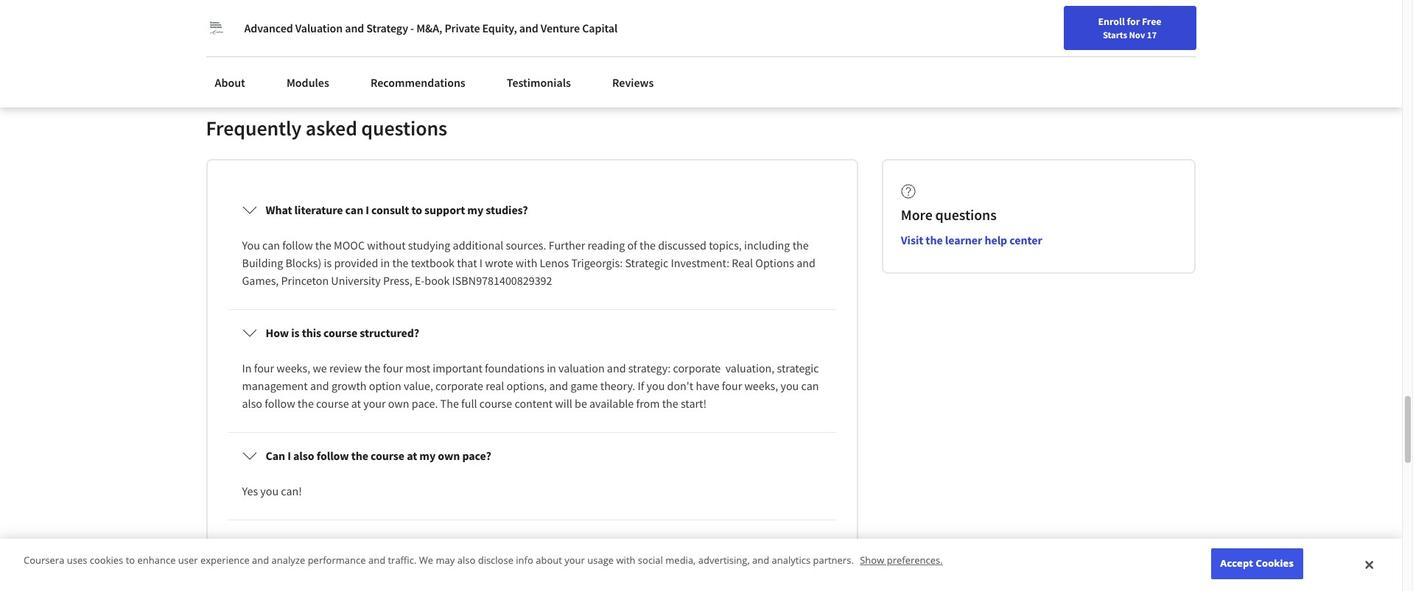 Task type: locate. For each thing, give the bounding box(es) containing it.
recommendations link
[[362, 66, 474, 99]]

2 vertical spatial follow
[[317, 449, 349, 464]]

1 vertical spatial in
[[547, 361, 556, 376]]

can up building
[[262, 238, 280, 253]]

show
[[860, 554, 884, 568]]

you
[[647, 379, 665, 394], [781, 379, 799, 394], [260, 484, 279, 499]]

is right blocks)
[[324, 256, 332, 271]]

and left strategy
[[345, 21, 364, 35]]

0 vertical spatial is
[[324, 256, 332, 271]]

building
[[242, 256, 283, 271]]

also right may
[[457, 554, 475, 568]]

1 horizontal spatial my
[[467, 203, 483, 218]]

studies?
[[486, 203, 528, 218]]

cookies
[[90, 554, 123, 568]]

0 vertical spatial i
[[366, 203, 369, 218]]

advanced valuation and strategy - m&a, private equity, and venture capital
[[244, 21, 618, 35]]

0 horizontal spatial to
[[126, 554, 135, 568]]

1 horizontal spatial can
[[345, 203, 363, 218]]

follow inside "you can follow the mooc without studying additional sources. further reading of the discussed topics, including the building blocks) is provided in the textbook that i wrote with lenos trigeorgis: strategic investment: real options and games, princeton university press, e-book isbn9781400829392"
[[282, 238, 313, 253]]

1 horizontal spatial your
[[565, 554, 585, 568]]

uses
[[67, 554, 87, 568]]

venture
[[541, 21, 580, 35]]

corporate up have
[[673, 361, 721, 376]]

follow down management in the left of the page
[[265, 397, 295, 411]]

in inside "you can follow the mooc without studying additional sources. further reading of the discussed topics, including the building blocks) is provided in the textbook that i wrote with lenos trigeorgis: strategic investment: real options and games, princeton university press, e-book isbn9781400829392"
[[381, 256, 390, 271]]

with
[[516, 256, 537, 271], [616, 554, 635, 568]]

is inside how is this course structured? dropdown button
[[291, 326, 300, 341]]

course
[[324, 326, 357, 341], [316, 397, 349, 411], [479, 397, 512, 411], [371, 449, 405, 464]]

find your new career link
[[1183, 15, 1291, 33]]

at down 'pace.'
[[407, 449, 417, 464]]

option
[[369, 379, 401, 394]]

the down growth
[[351, 449, 368, 464]]

0 horizontal spatial weeks,
[[277, 361, 310, 376]]

also right can
[[293, 449, 314, 464]]

in left valuation
[[547, 361, 556, 376]]

options,
[[507, 379, 547, 394]]

you can follow the mooc without studying additional sources. further reading of the discussed topics, including the building blocks) is provided in the textbook that i wrote with lenos trigeorgis: strategic investment: real options and games, princeton university press, e-book isbn9781400829392
[[242, 238, 818, 288]]

cookies
[[1256, 557, 1294, 571]]

1 vertical spatial follow
[[265, 397, 295, 411]]

questions down recommendations
[[361, 115, 447, 142]]

and left traffic.
[[368, 554, 385, 568]]

0 horizontal spatial you
[[260, 484, 279, 499]]

what
[[266, 203, 292, 218]]

1 vertical spatial is
[[291, 326, 300, 341]]

from
[[636, 397, 660, 411]]

my right support
[[467, 203, 483, 218]]

enroll for free starts nov 17
[[1098, 15, 1162, 41]]

in down 'without'
[[381, 256, 390, 271]]

0 horizontal spatial can
[[262, 238, 280, 253]]

corporate
[[673, 361, 721, 376], [436, 379, 483, 394]]

nov
[[1129, 29, 1145, 41]]

2 horizontal spatial you
[[781, 379, 799, 394]]

0 vertical spatial with
[[516, 256, 537, 271]]

to right cookies at left bottom
[[126, 554, 135, 568]]

weeks,
[[277, 361, 310, 376], [744, 379, 778, 394]]

career
[[1255, 17, 1283, 30]]

and up theory.
[[607, 361, 626, 376]]

0 horizontal spatial with
[[516, 256, 537, 271]]

1 vertical spatial my
[[419, 449, 436, 464]]

2 horizontal spatial can
[[801, 379, 819, 394]]

i left consult
[[366, 203, 369, 218]]

new
[[1233, 17, 1253, 30]]

0 vertical spatial my
[[467, 203, 483, 218]]

my inside dropdown button
[[419, 449, 436, 464]]

1 horizontal spatial is
[[324, 256, 332, 271]]

0 horizontal spatial is
[[291, 326, 300, 341]]

review
[[329, 361, 362, 376]]

enhance
[[137, 554, 176, 568]]

your right about
[[565, 554, 585, 568]]

the down management in the left of the page
[[298, 397, 314, 411]]

growth
[[331, 379, 367, 394]]

1 vertical spatial corporate
[[436, 379, 483, 394]]

you right if
[[647, 379, 665, 394]]

follow right can
[[317, 449, 349, 464]]

and left analytics
[[752, 554, 769, 568]]

discussed
[[658, 238, 707, 253]]

1 vertical spatial with
[[616, 554, 635, 568]]

start!
[[681, 397, 707, 411]]

may
[[436, 554, 455, 568]]

0 vertical spatial own
[[388, 397, 409, 411]]

my for studies?
[[467, 203, 483, 218]]

1 horizontal spatial also
[[293, 449, 314, 464]]

four right have
[[722, 379, 742, 394]]

can
[[266, 449, 285, 464]]

1 horizontal spatial weeks,
[[744, 379, 778, 394]]

the inside dropdown button
[[351, 449, 368, 464]]

valuation
[[295, 21, 343, 35]]

visit the learner help center link
[[901, 233, 1042, 248]]

that
[[457, 256, 477, 271]]

also inside dropdown button
[[293, 449, 314, 464]]

corporate down important
[[436, 379, 483, 394]]

full
[[461, 397, 477, 411]]

2 vertical spatial also
[[457, 554, 475, 568]]

also down management in the left of the page
[[242, 397, 262, 411]]

find your new career
[[1191, 17, 1283, 30]]

2 horizontal spatial also
[[457, 554, 475, 568]]

isbn9781400829392
[[452, 274, 552, 288]]

1 horizontal spatial corporate
[[673, 361, 721, 376]]

at inside in four weeks, we review the four most important foundations in valuation and strategy: corporate  valuation, strategic management and growth option value, corporate real options, and game theory. if you don't have four weeks, you can also follow the course at your own pace. the full course content will be available from the start!
[[351, 397, 361, 411]]

questions up learner
[[935, 206, 997, 224]]

0 vertical spatial to
[[411, 203, 422, 218]]

princeton
[[281, 274, 329, 288]]

follow inside dropdown button
[[317, 449, 349, 464]]

0 horizontal spatial also
[[242, 397, 262, 411]]

2 vertical spatial i
[[287, 449, 291, 464]]

about link
[[206, 66, 254, 99]]

1 vertical spatial also
[[293, 449, 314, 464]]

the left "mooc"
[[315, 238, 331, 253]]

four right in
[[254, 361, 274, 376]]

find
[[1191, 17, 1210, 30]]

and right equity,
[[519, 21, 538, 35]]

1 horizontal spatial four
[[383, 361, 403, 376]]

your right find on the right top
[[1212, 17, 1231, 30]]

0 horizontal spatial own
[[388, 397, 409, 411]]

2 horizontal spatial i
[[479, 256, 483, 271]]

0 horizontal spatial my
[[419, 449, 436, 464]]

1 vertical spatial i
[[479, 256, 483, 271]]

and right options
[[797, 256, 816, 271]]

1 vertical spatial at
[[407, 449, 417, 464]]

1 vertical spatial your
[[363, 397, 386, 411]]

0 horizontal spatial i
[[287, 449, 291, 464]]

own inside dropdown button
[[438, 449, 460, 464]]

studying
[[408, 238, 450, 253]]

blocks)
[[285, 256, 322, 271]]

can inside dropdown button
[[345, 203, 363, 218]]

0 vertical spatial corporate
[[673, 361, 721, 376]]

own inside in four weeks, we review the four most important foundations in valuation and strategy: corporate  valuation, strategic management and growth option value, corporate real options, and game theory. if you don't have four weeks, you can also follow the course at your own pace. the full course content will be available from the start!
[[388, 397, 409, 411]]

0 vertical spatial questions
[[361, 115, 447, 142]]

at down growth
[[351, 397, 361, 411]]

can right literature
[[345, 203, 363, 218]]

with left social
[[616, 554, 635, 568]]

1 horizontal spatial own
[[438, 449, 460, 464]]

i right that
[[479, 256, 483, 271]]

valuation
[[558, 361, 605, 376]]

four up option
[[383, 361, 403, 376]]

can down strategic in the bottom of the page
[[801, 379, 819, 394]]

further
[[549, 238, 585, 253]]

more
[[901, 206, 933, 224]]

visit the learner help center
[[901, 233, 1042, 248]]

if
[[638, 379, 644, 394]]

1 horizontal spatial to
[[411, 203, 422, 218]]

i inside dropdown button
[[287, 449, 291, 464]]

and
[[345, 21, 364, 35], [519, 21, 538, 35], [797, 256, 816, 271], [607, 361, 626, 376], [310, 379, 329, 394], [549, 379, 568, 394], [252, 554, 269, 568], [368, 554, 385, 568], [752, 554, 769, 568]]

partners.
[[813, 554, 854, 568]]

you right yes at the left bottom
[[260, 484, 279, 499]]

also
[[242, 397, 262, 411], [293, 449, 314, 464], [457, 554, 475, 568]]

0 vertical spatial also
[[242, 397, 262, 411]]

enroll
[[1098, 15, 1125, 28]]

own left pace? at the left
[[438, 449, 460, 464]]

your inside in four weeks, we review the four most important foundations in valuation and strategy: corporate  valuation, strategic management and growth option value, corporate real options, and game theory. if you don't have four weeks, you can also follow the course at your own pace. the full course content will be available from the start!
[[363, 397, 386, 411]]

weeks, down "valuation,"
[[744, 379, 778, 394]]

0 vertical spatial can
[[345, 203, 363, 218]]

collapsed list
[[225, 184, 839, 592]]

recommendations
[[371, 75, 465, 90]]

textbook
[[411, 256, 455, 271]]

my inside dropdown button
[[467, 203, 483, 218]]

0 horizontal spatial questions
[[361, 115, 447, 142]]

i
[[366, 203, 369, 218], [479, 256, 483, 271], [287, 449, 291, 464]]

own down option
[[388, 397, 409, 411]]

experience
[[200, 554, 250, 568]]

pace?
[[462, 449, 491, 464]]

can inside "you can follow the mooc without studying additional sources. further reading of the discussed topics, including the building blocks) is provided in the textbook that i wrote with lenos trigeorgis: strategic investment: real options and games, princeton university press, e-book isbn9781400829392"
[[262, 238, 280, 253]]

2 horizontal spatial your
[[1212, 17, 1231, 30]]

the
[[926, 233, 943, 248], [315, 238, 331, 253], [640, 238, 656, 253], [793, 238, 809, 253], [392, 256, 409, 271], [364, 361, 381, 376], [298, 397, 314, 411], [662, 397, 678, 411], [351, 449, 368, 464]]

trigeorgis:
[[571, 256, 623, 271]]

provided
[[334, 256, 378, 271]]

1 horizontal spatial i
[[366, 203, 369, 218]]

coursera
[[24, 554, 64, 568]]

reviews link
[[603, 66, 663, 99]]

the up options
[[793, 238, 809, 253]]

0 horizontal spatial your
[[363, 397, 386, 411]]

own
[[388, 397, 409, 411], [438, 449, 460, 464]]

1 vertical spatial can
[[262, 238, 280, 253]]

how is this course structured? button
[[230, 313, 834, 354]]

your down option
[[363, 397, 386, 411]]

strategic
[[625, 256, 668, 271]]

and inside "you can follow the mooc without studying additional sources. further reading of the discussed topics, including the building blocks) is provided in the textbook that i wrote with lenos trigeorgis: strategic investment: real options and games, princeton university press, e-book isbn9781400829392"
[[797, 256, 816, 271]]

follow up blocks)
[[282, 238, 313, 253]]

user
[[178, 554, 198, 568]]

without
[[367, 238, 406, 253]]

can i also follow the course at my own pace?
[[266, 449, 491, 464]]

we
[[419, 554, 433, 568]]

0 vertical spatial in
[[381, 256, 390, 271]]

media,
[[666, 554, 696, 568]]

0 vertical spatial follow
[[282, 238, 313, 253]]

wrote
[[485, 256, 513, 271]]

with down sources.
[[516, 256, 537, 271]]

also inside in four weeks, we review the four most important foundations in valuation and strategy: corporate  valuation, strategic management and growth option value, corporate real options, and game theory. if you don't have four weeks, you can also follow the course at your own pace. the full course content will be available from the start!
[[242, 397, 262, 411]]

is left this
[[291, 326, 300, 341]]

2 vertical spatial can
[[801, 379, 819, 394]]

follow inside in four weeks, we review the four most important foundations in valuation and strategy: corporate  valuation, strategic management and growth option value, corporate real options, and game theory. if you don't have four weeks, you can also follow the course at your own pace. the full course content will be available from the start!
[[265, 397, 295, 411]]

consult
[[371, 203, 409, 218]]

0 vertical spatial your
[[1212, 17, 1231, 30]]

you down strategic in the bottom of the page
[[781, 379, 799, 394]]

management
[[242, 379, 308, 394]]

None search field
[[210, 9, 564, 39]]

can inside in four weeks, we review the four most important foundations in valuation and strategy: corporate  valuation, strategic management and growth option value, corporate real options, and game theory. if you don't have four weeks, you can also follow the course at your own pace. the full course content will be available from the start!
[[801, 379, 819, 394]]

weeks, up management in the left of the page
[[277, 361, 310, 376]]

of
[[627, 238, 637, 253]]

my left pace? at the left
[[419, 449, 436, 464]]

0 horizontal spatial in
[[381, 256, 390, 271]]

1 horizontal spatial with
[[616, 554, 635, 568]]

1 vertical spatial own
[[438, 449, 460, 464]]

1 horizontal spatial you
[[647, 379, 665, 394]]

how
[[266, 326, 289, 341]]

follow
[[282, 238, 313, 253], [265, 397, 295, 411], [317, 449, 349, 464]]

to right consult
[[411, 203, 422, 218]]

yes
[[242, 484, 258, 499]]

i right can
[[287, 449, 291, 464]]

1 horizontal spatial in
[[547, 361, 556, 376]]

e-
[[415, 274, 425, 288]]

0 vertical spatial at
[[351, 397, 361, 411]]

-
[[410, 21, 414, 35]]

1 vertical spatial questions
[[935, 206, 997, 224]]

and left 'analyze'
[[252, 554, 269, 568]]

advanced
[[244, 21, 293, 35]]

modules
[[287, 75, 329, 90]]

0 horizontal spatial at
[[351, 397, 361, 411]]

1 horizontal spatial at
[[407, 449, 417, 464]]



Task type: vqa. For each thing, say whether or not it's contained in the screenshot.
bottom in
yes



Task type: describe. For each thing, give the bounding box(es) containing it.
info
[[516, 554, 533, 568]]

what literature can i consult to support my studies?
[[266, 203, 528, 218]]

the down 'don't'
[[662, 397, 678, 411]]

game
[[571, 379, 598, 394]]

will
[[555, 397, 572, 411]]

the
[[440, 397, 459, 411]]

i inside "you can follow the mooc without studying additional sources. further reading of the discussed topics, including the building blocks) is provided in the textbook that i wrote with lenos trigeorgis: strategic investment: real options and games, princeton university press, e-book isbn9781400829392"
[[479, 256, 483, 271]]

to inside the what literature can i consult to support my studies? dropdown button
[[411, 203, 422, 218]]

strategy:
[[628, 361, 671, 376]]

the up press,
[[392, 256, 409, 271]]

2 horizontal spatial four
[[722, 379, 742, 394]]

about
[[536, 554, 562, 568]]

options
[[755, 256, 794, 271]]

at inside dropdown button
[[407, 449, 417, 464]]

accept cookies
[[1220, 557, 1294, 571]]

coursera uses cookies to enhance user experience and analyze performance and traffic. we may also disclose info about your usage with social media, advertising, and analytics partners. show preferences.
[[24, 554, 943, 568]]

advertising,
[[698, 554, 750, 568]]

mooc
[[334, 238, 365, 253]]

center
[[1010, 233, 1042, 248]]

investment:
[[671, 256, 730, 271]]

about
[[215, 75, 245, 90]]

performance
[[308, 554, 366, 568]]

0 vertical spatial weeks,
[[277, 361, 310, 376]]

1 vertical spatial weeks,
[[744, 379, 778, 394]]

this
[[302, 326, 321, 341]]

course down option
[[371, 449, 405, 464]]

course down growth
[[316, 397, 349, 411]]

in four weeks, we review the four most important foundations in valuation and strategy: corporate  valuation, strategic management and growth option value, corporate real options, and game theory. if you don't have four weeks, you can also follow the course at your own pace. the full course content will be available from the start!
[[242, 361, 821, 411]]

be
[[575, 397, 587, 411]]

course right this
[[324, 326, 357, 341]]

can!
[[281, 484, 302, 499]]

testimonials link
[[498, 66, 580, 99]]

value,
[[404, 379, 433, 394]]

free
[[1142, 15, 1162, 28]]

usage
[[587, 554, 614, 568]]

0 horizontal spatial corporate
[[436, 379, 483, 394]]

capital
[[582, 21, 618, 35]]

literature
[[294, 203, 343, 218]]

analyze
[[272, 554, 305, 568]]

course down real
[[479, 397, 512, 411]]

testimonials
[[507, 75, 571, 90]]

the right of
[[640, 238, 656, 253]]

university
[[331, 274, 381, 288]]

important
[[433, 361, 483, 376]]

disclose
[[478, 554, 514, 568]]

the right visit
[[926, 233, 943, 248]]

2 vertical spatial your
[[565, 554, 585, 568]]

strategic
[[777, 361, 819, 376]]

visit
[[901, 233, 923, 248]]

in inside in four weeks, we review the four most important foundations in valuation and strategy: corporate  valuation, strategic management and growth option value, corporate real options, and game theory. if you don't have four weeks, you can also follow the course at your own pace. the full course content will be available from the start!
[[547, 361, 556, 376]]

my for own
[[419, 449, 436, 464]]

analytics
[[772, 554, 811, 568]]

sources.
[[506, 238, 546, 253]]

real
[[732, 256, 753, 271]]

and down we
[[310, 379, 329, 394]]

17
[[1147, 29, 1157, 41]]

don't
[[667, 379, 694, 394]]

real
[[486, 379, 504, 394]]

and up will
[[549, 379, 568, 394]]

including
[[744, 238, 790, 253]]

have
[[696, 379, 720, 394]]

modules link
[[278, 66, 338, 99]]

with inside "you can follow the mooc without studying additional sources. further reading of the discussed topics, including the building blocks) is provided in the textbook that i wrote with lenos trigeorgis: strategic investment: real options and games, princeton university press, e-book isbn9781400829392"
[[516, 256, 537, 271]]

m&a,
[[416, 21, 442, 35]]

topics,
[[709, 238, 742, 253]]

frequently
[[206, 115, 302, 142]]

games,
[[242, 274, 279, 288]]

the up option
[[364, 361, 381, 376]]

i inside dropdown button
[[366, 203, 369, 218]]

theory.
[[600, 379, 635, 394]]

asked
[[306, 115, 357, 142]]

accept cookies button
[[1211, 549, 1303, 580]]

starts
[[1103, 29, 1127, 41]]

pace.
[[412, 397, 438, 411]]

support
[[424, 203, 465, 218]]

lenos
[[540, 256, 569, 271]]

0 horizontal spatial four
[[254, 361, 274, 376]]

erasmus university rotterdam image
[[206, 18, 227, 38]]

what literature can i consult to support my studies? button
[[230, 190, 834, 231]]

press,
[[383, 274, 412, 288]]

you
[[242, 238, 260, 253]]

book
[[425, 274, 450, 288]]

1 horizontal spatial questions
[[935, 206, 997, 224]]

1 vertical spatial to
[[126, 554, 135, 568]]

we
[[313, 361, 327, 376]]

is inside "you can follow the mooc without studying additional sources. further reading of the discussed topics, including the building blocks) is provided in the textbook that i wrote with lenos trigeorgis: strategic investment: real options and games, princeton university press, e-book isbn9781400829392"
[[324, 256, 332, 271]]

accept
[[1220, 557, 1253, 571]]

for
[[1127, 15, 1140, 28]]

learner
[[945, 233, 982, 248]]

can i also follow the course at my own pace? button
[[230, 436, 834, 477]]

most
[[405, 361, 430, 376]]



